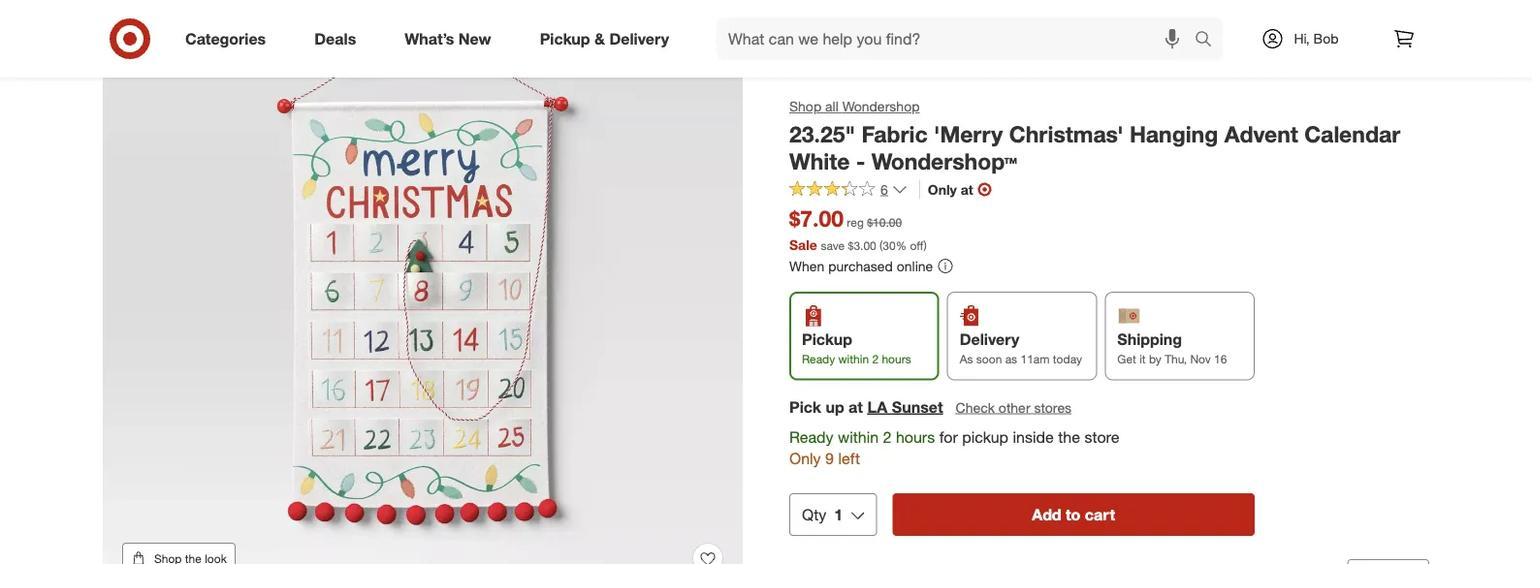 Task type: describe. For each thing, give the bounding box(es) containing it.
deals link
[[298, 17, 380, 60]]

2 inside pickup ready within 2 hours
[[872, 352, 879, 367]]

by
[[1149, 352, 1161, 367]]

check other stores
[[956, 399, 1072, 416]]

la
[[867, 397, 888, 416]]

the
[[1058, 427, 1080, 446]]

-
[[856, 148, 865, 175]]

delivery as soon as 11am today
[[960, 330, 1082, 367]]

hi, bob
[[1294, 30, 1339, 47]]

only inside ready within 2 hours for pickup inside the store only 9 left
[[789, 450, 821, 468]]

fabric
[[862, 120, 928, 147]]

all
[[825, 98, 839, 115]]

advent
[[1224, 120, 1298, 147]]

ready inside ready within 2 hours for pickup inside the store only 9 left
[[789, 427, 833, 446]]

$7.00
[[789, 205, 844, 232]]

bob
[[1313, 30, 1339, 47]]

what's new
[[405, 29, 491, 48]]

delivery inside pickup & delivery "link"
[[609, 29, 669, 48]]

$10.00
[[867, 215, 902, 230]]

23.25"
[[789, 120, 855, 147]]

thu,
[[1165, 352, 1187, 367]]

within inside pickup ready within 2 hours
[[838, 352, 869, 367]]

hi,
[[1294, 30, 1310, 47]]

categories link
[[169, 17, 290, 60]]

store
[[1084, 427, 1120, 446]]

$7.00 reg $10.00 sale save $ 3.00 ( 30 % off )
[[789, 205, 927, 253]]

sunset
[[892, 397, 943, 416]]

3.00
[[854, 238, 876, 252]]

what's
[[405, 29, 454, 48]]

categories
[[185, 29, 266, 48]]

search button
[[1186, 17, 1232, 64]]

%
[[896, 238, 907, 252]]

pick
[[789, 397, 821, 416]]

off
[[910, 238, 924, 252]]

1
[[834, 505, 843, 524]]

11am
[[1020, 352, 1050, 367]]

for
[[939, 427, 958, 446]]

shop
[[789, 98, 821, 115]]

as
[[1005, 352, 1017, 367]]

search
[[1186, 31, 1232, 50]]

1 vertical spatial at
[[849, 397, 863, 416]]

&
[[594, 29, 605, 48]]

to
[[1066, 505, 1081, 524]]

inside
[[1013, 427, 1054, 446]]

add
[[1032, 505, 1061, 524]]

purchased
[[828, 257, 893, 274]]

wondershop
[[842, 98, 920, 115]]

within inside ready within 2 hours for pickup inside the store only 9 left
[[838, 427, 879, 446]]

pickup
[[962, 427, 1009, 446]]

up
[[826, 397, 844, 416]]

2 inside ready within 2 hours for pickup inside the store only 9 left
[[883, 427, 892, 446]]

reg
[[847, 215, 864, 230]]

white
[[789, 148, 850, 175]]

shop all wondershop 23.25" fabric 'merry christmas' hanging advent calendar white - wondershop™
[[789, 98, 1400, 175]]

add to cart
[[1032, 505, 1115, 524]]

as
[[960, 352, 973, 367]]

pickup & delivery link
[[523, 17, 693, 60]]

check other stores button
[[955, 397, 1072, 418]]

save
[[821, 238, 845, 252]]

what's new link
[[388, 17, 516, 60]]



Task type: vqa. For each thing, say whether or not it's contained in the screenshot.
Sunset
yes



Task type: locate. For each thing, give the bounding box(es) containing it.
9
[[825, 450, 834, 468]]

pickup ready within 2 hours
[[802, 330, 911, 367]]

2 within from the top
[[838, 427, 879, 446]]

within up the left
[[838, 427, 879, 446]]

when purchased online
[[789, 257, 933, 274]]

left
[[838, 450, 860, 468]]

only down wondershop™
[[928, 181, 957, 198]]

1 vertical spatial within
[[838, 427, 879, 446]]

today
[[1053, 352, 1082, 367]]

hours down sunset
[[896, 427, 935, 446]]

nov
[[1190, 352, 1211, 367]]

0 vertical spatial at
[[961, 181, 973, 198]]

2
[[872, 352, 879, 367], [883, 427, 892, 446]]

la sunset button
[[867, 396, 943, 418]]

deals
[[314, 29, 356, 48]]

hours
[[882, 352, 911, 367], [896, 427, 935, 446]]

pick up at la sunset
[[789, 397, 943, 416]]

6 link
[[789, 180, 907, 202]]

What can we help you find? suggestions appear below search field
[[717, 17, 1199, 60]]

hanging
[[1130, 120, 1218, 147]]

hours inside pickup ready within 2 hours
[[882, 352, 911, 367]]

ready within 2 hours for pickup inside the store only 9 left
[[789, 427, 1120, 468]]

pickup inside "link"
[[540, 29, 590, 48]]

0 vertical spatial only
[[928, 181, 957, 198]]

pickup left &
[[540, 29, 590, 48]]

sale
[[789, 236, 817, 253]]

'merry
[[934, 120, 1003, 147]]

soon
[[976, 352, 1002, 367]]

shipping get it by thu, nov 16
[[1117, 330, 1227, 367]]

6
[[880, 181, 888, 198]]

qty 1
[[802, 505, 843, 524]]

ready up the 9
[[789, 427, 833, 446]]

pickup for ready
[[802, 330, 852, 349]]

0 vertical spatial 2
[[872, 352, 879, 367]]

check
[[956, 399, 995, 416]]

pickup & delivery
[[540, 29, 669, 48]]

delivery up the soon in the bottom of the page
[[960, 330, 1019, 349]]

within up pick up at la sunset
[[838, 352, 869, 367]]

0 vertical spatial delivery
[[609, 29, 669, 48]]

qty
[[802, 505, 826, 524]]

ready
[[802, 352, 835, 367], [789, 427, 833, 446]]

within
[[838, 352, 869, 367], [838, 427, 879, 446]]

when
[[789, 257, 825, 274]]

0 vertical spatial hours
[[882, 352, 911, 367]]

delivery right &
[[609, 29, 669, 48]]

16
[[1214, 352, 1227, 367]]

at down wondershop™
[[961, 181, 973, 198]]

at
[[961, 181, 973, 198], [849, 397, 863, 416]]

0 horizontal spatial only
[[789, 450, 821, 468]]

0 vertical spatial within
[[838, 352, 869, 367]]

delivery inside delivery as soon as 11am today
[[960, 330, 1019, 349]]

only at
[[928, 181, 973, 198]]

$
[[848, 238, 854, 252]]

)
[[924, 238, 927, 252]]

1 vertical spatial only
[[789, 450, 821, 468]]

stores
[[1034, 399, 1072, 416]]

calendar
[[1304, 120, 1400, 147]]

0 horizontal spatial at
[[849, 397, 863, 416]]

30
[[883, 238, 896, 252]]

1 horizontal spatial pickup
[[802, 330, 852, 349]]

new
[[458, 29, 491, 48]]

ready up the pick
[[802, 352, 835, 367]]

pickup for &
[[540, 29, 590, 48]]

shipping
[[1117, 330, 1182, 349]]

1 vertical spatial hours
[[896, 427, 935, 446]]

pickup
[[540, 29, 590, 48], [802, 330, 852, 349]]

at right up
[[849, 397, 863, 416]]

0 horizontal spatial 2
[[872, 352, 879, 367]]

pickup inside pickup ready within 2 hours
[[802, 330, 852, 349]]

it
[[1139, 352, 1146, 367]]

0 vertical spatial pickup
[[540, 29, 590, 48]]

get
[[1117, 352, 1136, 367]]

(
[[880, 238, 883, 252]]

0 vertical spatial ready
[[802, 352, 835, 367]]

only left the 9
[[789, 450, 821, 468]]

online
[[897, 257, 933, 274]]

0 horizontal spatial pickup
[[540, 29, 590, 48]]

hours inside ready within 2 hours for pickup inside the store only 9 left
[[896, 427, 935, 446]]

1 vertical spatial 2
[[883, 427, 892, 446]]

delivery
[[609, 29, 669, 48], [960, 330, 1019, 349]]

0 horizontal spatial delivery
[[609, 29, 669, 48]]

christmas'
[[1009, 120, 1123, 147]]

1 vertical spatial ready
[[789, 427, 833, 446]]

2 down la
[[883, 427, 892, 446]]

1 horizontal spatial 2
[[883, 427, 892, 446]]

other
[[999, 399, 1030, 416]]

pickup up up
[[802, 330, 852, 349]]

1 horizontal spatial only
[[928, 181, 957, 198]]

1 within from the top
[[838, 352, 869, 367]]

add to cart button
[[892, 494, 1255, 536]]

only
[[928, 181, 957, 198], [789, 450, 821, 468]]

hours up la sunset button
[[882, 352, 911, 367]]

1 vertical spatial pickup
[[802, 330, 852, 349]]

1 horizontal spatial delivery
[[960, 330, 1019, 349]]

1 vertical spatial delivery
[[960, 330, 1019, 349]]

ready inside pickup ready within 2 hours
[[802, 352, 835, 367]]

wondershop™
[[871, 148, 1017, 175]]

1 horizontal spatial at
[[961, 181, 973, 198]]

2 up la
[[872, 352, 879, 367]]

cart
[[1085, 505, 1115, 524]]



